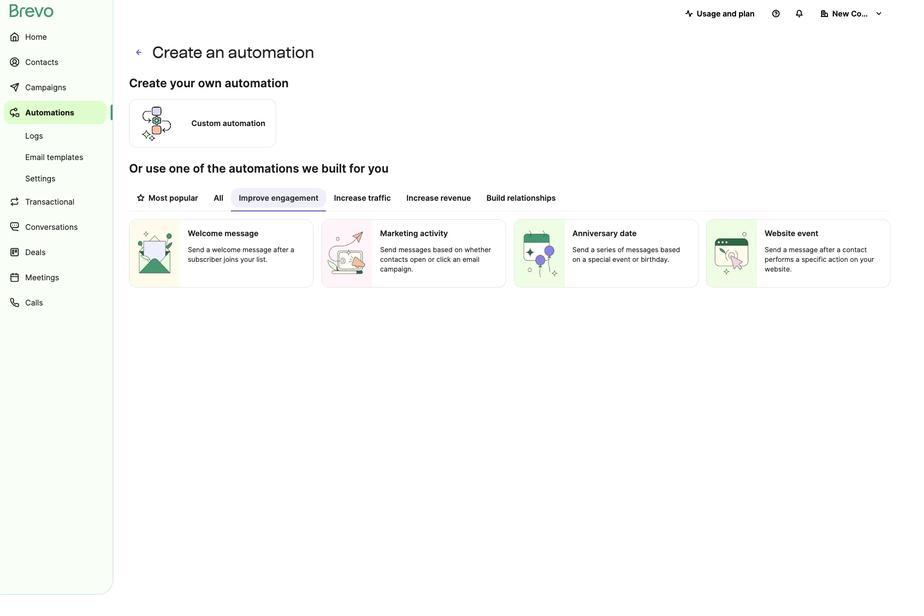 Task type: describe. For each thing, give the bounding box(es) containing it.
welcome
[[188, 229, 223, 238]]

on inside send a message after a contact performs a specific action on your website.
[[850, 255, 858, 264]]

calls link
[[4, 291, 107, 315]]

open
[[410, 255, 426, 264]]

campaigns link
[[4, 76, 107, 99]]

popular
[[169, 193, 198, 203]]

whether
[[465, 246, 491, 254]]

send for welcome message
[[188, 246, 204, 254]]

the
[[207, 162, 226, 176]]

create for create an automation
[[152, 43, 202, 62]]

deals link
[[4, 241, 107, 264]]

on inside send messages based on whether contacts open or click an email campaign.
[[455, 246, 463, 254]]

or inside send a series of messages based on a special event or birthday.
[[632, 255, 639, 264]]

event inside send a series of messages based on a special event or birthday.
[[613, 255, 630, 264]]

one
[[169, 162, 190, 176]]

custom automation button
[[129, 98, 276, 149]]

email templates link
[[4, 148, 107, 167]]

subscriber
[[188, 255, 222, 264]]

campaign.
[[380, 265, 413, 273]]

improve engagement
[[239, 193, 319, 203]]

after inside send a welcome message after a subscriber joins your list.
[[273, 246, 289, 254]]

conversations
[[25, 222, 78, 232]]

logs link
[[4, 126, 107, 146]]

templates
[[47, 152, 83, 162]]

contacts
[[25, 57, 58, 67]]

automations link
[[4, 101, 107, 124]]

traffic
[[368, 193, 391, 203]]

revenue
[[441, 193, 471, 203]]

series
[[597, 246, 616, 254]]

increase traffic link
[[326, 188, 399, 211]]

custom
[[191, 118, 221, 128]]

contacts link
[[4, 50, 107, 74]]

website event
[[765, 229, 818, 238]]

usage and plan
[[697, 9, 755, 18]]

most popular link
[[129, 188, 206, 211]]

conversations link
[[4, 215, 107, 239]]

an inside send messages based on whether contacts open or click an email campaign.
[[453, 255, 461, 264]]

most popular
[[149, 193, 198, 203]]

date
[[620, 229, 637, 238]]

settings link
[[4, 169, 107, 188]]

custom automation
[[191, 118, 265, 128]]

logs
[[25, 131, 43, 141]]

email
[[25, 152, 45, 162]]

new
[[832, 9, 849, 18]]

send a welcome message after a subscriber joins your list.
[[188, 246, 294, 264]]

all
[[214, 193, 223, 203]]

birthday.
[[641, 255, 669, 264]]

messages inside send a series of messages based on a special event or birthday.
[[626, 246, 659, 254]]

usage
[[697, 9, 721, 18]]

send a series of messages based on a special event or birthday.
[[572, 246, 680, 264]]

improve engagement link
[[231, 188, 326, 212]]

website.
[[765, 265, 792, 273]]

dxrbf image
[[137, 194, 145, 202]]

after inside send a message after a contact performs a specific action on your website.
[[820, 246, 835, 254]]

1 horizontal spatial event
[[797, 229, 818, 238]]

build
[[487, 193, 505, 203]]

transactional link
[[4, 190, 107, 214]]

increase revenue link
[[399, 188, 479, 211]]

create for create your own automation
[[129, 76, 167, 90]]

increase revenue
[[406, 193, 471, 203]]

message up send a welcome message after a subscriber joins your list.
[[225, 229, 259, 238]]

list.
[[256, 255, 268, 264]]

1 vertical spatial automation
[[225, 76, 289, 90]]

use
[[146, 162, 166, 176]]

you
[[368, 162, 389, 176]]

build relationships link
[[479, 188, 564, 211]]

click
[[436, 255, 451, 264]]

contact
[[843, 246, 867, 254]]

increase for increase traffic
[[334, 193, 366, 203]]

meetings link
[[4, 266, 107, 289]]

new company
[[832, 9, 887, 18]]

email
[[463, 255, 480, 264]]

tab list containing most popular
[[129, 188, 891, 212]]

anniversary date
[[572, 229, 637, 238]]

marketing
[[380, 229, 418, 238]]

0 vertical spatial automation
[[228, 43, 314, 62]]

most
[[149, 193, 167, 203]]

website
[[765, 229, 795, 238]]

meetings
[[25, 273, 59, 282]]

new company button
[[813, 4, 891, 23]]

messages inside send messages based on whether contacts open or click an email campaign.
[[399, 246, 431, 254]]

relationships
[[507, 193, 556, 203]]



Task type: vqa. For each thing, say whether or not it's contained in the screenshot.


Task type: locate. For each thing, give the bounding box(es) containing it.
messages up birthday.
[[626, 246, 659, 254]]

or left click
[[428, 255, 435, 264]]

or use one of the automations we built for you
[[129, 162, 389, 176]]

automation
[[228, 43, 314, 62], [225, 76, 289, 90], [223, 118, 265, 128]]

0 vertical spatial event
[[797, 229, 818, 238]]

create your own automation
[[129, 76, 289, 90]]

messages
[[399, 246, 431, 254], [626, 246, 659, 254]]

0 horizontal spatial after
[[273, 246, 289, 254]]

send up special
[[572, 246, 589, 254]]

message up list.
[[243, 246, 271, 254]]

built
[[321, 162, 346, 176]]

your inside send a message after a contact performs a specific action on your website.
[[860, 255, 874, 264]]

of
[[193, 162, 204, 176], [618, 246, 624, 254]]

send messages based on whether contacts open or click an email campaign.
[[380, 246, 491, 273]]

for
[[349, 162, 365, 176]]

your down contact
[[860, 255, 874, 264]]

0 horizontal spatial messages
[[399, 246, 431, 254]]

based inside send messages based on whether contacts open or click an email campaign.
[[433, 246, 453, 254]]

0 horizontal spatial event
[[613, 255, 630, 264]]

own
[[198, 76, 222, 90]]

increase left the revenue
[[406, 193, 439, 203]]

based up click
[[433, 246, 453, 254]]

1 or from the left
[[428, 255, 435, 264]]

send up subscriber
[[188, 246, 204, 254]]

send up performs
[[765, 246, 781, 254]]

marketing activity
[[380, 229, 448, 238]]

automations
[[229, 162, 299, 176]]

1 after from the left
[[273, 246, 289, 254]]

and
[[723, 9, 737, 18]]

home
[[25, 32, 47, 42]]

based inside send a series of messages based on a special event or birthday.
[[660, 246, 680, 254]]

4 send from the left
[[765, 246, 781, 254]]

special
[[588, 255, 611, 264]]

based up birthday.
[[660, 246, 680, 254]]

welcome
[[212, 246, 241, 254]]

automations
[[25, 108, 74, 117]]

send inside send a series of messages based on a special event or birthday.
[[572, 246, 589, 254]]

1 vertical spatial event
[[613, 255, 630, 264]]

1 horizontal spatial your
[[240, 255, 255, 264]]

2 or from the left
[[632, 255, 639, 264]]

transactional
[[25, 197, 74, 207]]

1 horizontal spatial increase
[[406, 193, 439, 203]]

all link
[[206, 188, 231, 211]]

0 vertical spatial an
[[206, 43, 225, 62]]

send inside send messages based on whether contacts open or click an email campaign.
[[380, 246, 397, 254]]

0 horizontal spatial increase
[[334, 193, 366, 203]]

based
[[433, 246, 453, 254], [660, 246, 680, 254]]

contacts
[[380, 255, 408, 264]]

2 horizontal spatial on
[[850, 255, 858, 264]]

plan
[[739, 9, 755, 18]]

increase for increase revenue
[[406, 193, 439, 203]]

increase traffic
[[334, 193, 391, 203]]

2 vertical spatial automation
[[223, 118, 265, 128]]

calls
[[25, 298, 43, 308]]

2 horizontal spatial your
[[860, 255, 874, 264]]

0 horizontal spatial of
[[193, 162, 204, 176]]

send inside send a message after a contact performs a specific action on your website.
[[765, 246, 781, 254]]

1 horizontal spatial based
[[660, 246, 680, 254]]

0 vertical spatial of
[[193, 162, 204, 176]]

your left own
[[170, 76, 195, 90]]

event
[[797, 229, 818, 238], [613, 255, 630, 264]]

an up own
[[206, 43, 225, 62]]

settings
[[25, 174, 56, 183]]

messages up "open"
[[399, 246, 431, 254]]

or left birthday.
[[632, 255, 639, 264]]

message inside send a welcome message after a subscriber joins your list.
[[243, 246, 271, 254]]

action
[[828, 255, 848, 264]]

on inside send a series of messages based on a special event or birthday.
[[572, 255, 580, 264]]

of left the
[[193, 162, 204, 176]]

anniversary
[[572, 229, 618, 238]]

1 horizontal spatial or
[[632, 255, 639, 264]]

your
[[170, 76, 195, 90], [240, 255, 255, 264], [860, 255, 874, 264]]

automation inside button
[[223, 118, 265, 128]]

after
[[273, 246, 289, 254], [820, 246, 835, 254]]

your inside send a welcome message after a subscriber joins your list.
[[240, 255, 255, 264]]

deals
[[25, 248, 46, 257]]

send for anniversary date
[[572, 246, 589, 254]]

increase
[[334, 193, 366, 203], [406, 193, 439, 203]]

performs
[[765, 255, 794, 264]]

create an automation
[[152, 43, 314, 62]]

your left list.
[[240, 255, 255, 264]]

1 horizontal spatial messages
[[626, 246, 659, 254]]

3 send from the left
[[572, 246, 589, 254]]

event up specific on the top of page
[[797, 229, 818, 238]]

2 increase from the left
[[406, 193, 439, 203]]

or
[[428, 255, 435, 264], [632, 255, 639, 264]]

send a message after a contact performs a specific action on your website.
[[765, 246, 874, 273]]

or inside send messages based on whether contacts open or click an email campaign.
[[428, 255, 435, 264]]

campaigns
[[25, 83, 66, 92]]

2 based from the left
[[660, 246, 680, 254]]

improve
[[239, 193, 269, 203]]

send
[[188, 246, 204, 254], [380, 246, 397, 254], [572, 246, 589, 254], [765, 246, 781, 254]]

company
[[851, 9, 887, 18]]

on up email
[[455, 246, 463, 254]]

of right 'series'
[[618, 246, 624, 254]]

0 horizontal spatial your
[[170, 76, 195, 90]]

specific
[[802, 255, 827, 264]]

0 horizontal spatial or
[[428, 255, 435, 264]]

send up contacts
[[380, 246, 397, 254]]

event down 'series'
[[613, 255, 630, 264]]

1 horizontal spatial an
[[453, 255, 461, 264]]

1 increase from the left
[[334, 193, 366, 203]]

joins
[[224, 255, 238, 264]]

welcome message
[[188, 229, 259, 238]]

message up specific on the top of page
[[789, 246, 818, 254]]

0 horizontal spatial on
[[455, 246, 463, 254]]

we
[[302, 162, 319, 176]]

engagement
[[271, 193, 319, 203]]

activity
[[420, 229, 448, 238]]

0 horizontal spatial based
[[433, 246, 453, 254]]

1 send from the left
[[188, 246, 204, 254]]

an right click
[[453, 255, 461, 264]]

email templates
[[25, 152, 83, 162]]

send for marketing activity
[[380, 246, 397, 254]]

1 vertical spatial an
[[453, 255, 461, 264]]

2 after from the left
[[820, 246, 835, 254]]

of inside send a series of messages based on a special event or birthday.
[[618, 246, 624, 254]]

1 horizontal spatial after
[[820, 246, 835, 254]]

usage and plan button
[[677, 4, 762, 23]]

send inside send a welcome message after a subscriber joins your list.
[[188, 246, 204, 254]]

0 horizontal spatial an
[[206, 43, 225, 62]]

on
[[455, 246, 463, 254], [572, 255, 580, 264], [850, 255, 858, 264]]

tab list
[[129, 188, 891, 212]]

a
[[206, 246, 210, 254], [290, 246, 294, 254], [591, 246, 595, 254], [783, 246, 787, 254], [837, 246, 841, 254], [582, 255, 586, 264], [796, 255, 800, 264]]

or
[[129, 162, 143, 176]]

of for the
[[193, 162, 204, 176]]

message inside send a message after a contact performs a specific action on your website.
[[789, 246, 818, 254]]

1 horizontal spatial of
[[618, 246, 624, 254]]

2 send from the left
[[380, 246, 397, 254]]

increase left 'traffic'
[[334, 193, 366, 203]]

0 vertical spatial create
[[152, 43, 202, 62]]

1 based from the left
[[433, 246, 453, 254]]

build relationships
[[487, 193, 556, 203]]

1 vertical spatial of
[[618, 246, 624, 254]]

1 messages from the left
[[399, 246, 431, 254]]

of for messages
[[618, 246, 624, 254]]

2 messages from the left
[[626, 246, 659, 254]]

an
[[206, 43, 225, 62], [453, 255, 461, 264]]

1 horizontal spatial on
[[572, 255, 580, 264]]

home link
[[4, 25, 107, 49]]

send for website event
[[765, 246, 781, 254]]

on down contact
[[850, 255, 858, 264]]

on left special
[[572, 255, 580, 264]]

1 vertical spatial create
[[129, 76, 167, 90]]



